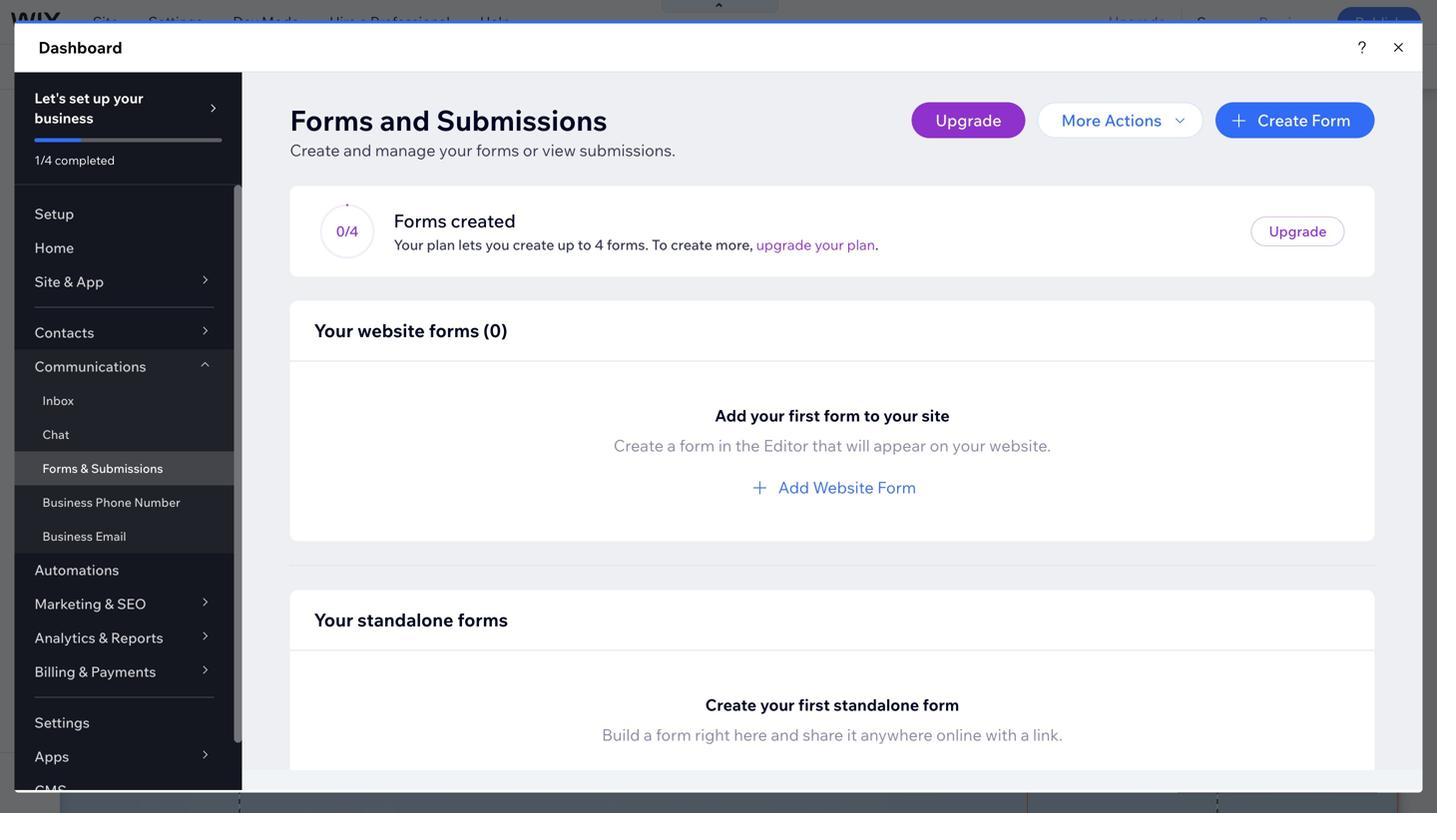 Task type: vqa. For each thing, say whether or not it's contained in the screenshot.
the bottom WIX
yes



Task type: locate. For each thing, give the bounding box(es) containing it.
chat
[[231, 127, 267, 147], [1057, 269, 1084, 284]]

0 horizontal spatial wix
[[198, 127, 227, 147]]

0 horizontal spatial chat
[[231, 127, 267, 147]]

tools
[[1279, 58, 1313, 76]]

wix chat
[[198, 127, 267, 147], [1033, 269, 1084, 284]]

1 vertical spatial chat
[[1057, 269, 1084, 284]]

settings
[[149, 13, 203, 30]]

dev
[[233, 13, 259, 30]]

upgrade
[[1109, 13, 1167, 30]]

preview button
[[1244, 0, 1326, 44]]

professional
[[370, 13, 450, 30]]

1 vertical spatial wix chat
[[1033, 269, 1084, 284]]

https://www.wix.com/mysite connect your domain
[[343, 58, 677, 75]]

home
[[75, 58, 115, 76]]

1 vertical spatial wix
[[1033, 269, 1054, 284]]

your
[[594, 58, 623, 75]]

100% button
[[1154, 45, 1236, 89]]

wix
[[198, 127, 227, 147], [1033, 269, 1054, 284]]

0 horizontal spatial wix chat
[[198, 127, 267, 147]]

https://www.wix.com/mysite
[[343, 58, 526, 75]]

0 vertical spatial wix
[[198, 127, 227, 147]]

0 vertical spatial chat
[[231, 127, 267, 147]]

1 horizontal spatial wix chat
[[1033, 269, 1084, 284]]



Task type: describe. For each thing, give the bounding box(es) containing it.
0 vertical spatial wix chat
[[198, 127, 267, 147]]

dev mode
[[233, 13, 300, 30]]

site
[[93, 13, 119, 30]]

hire
[[330, 13, 357, 30]]

hire a professional
[[330, 13, 450, 30]]

a
[[360, 13, 367, 30]]

help
[[480, 13, 511, 30]]

search
[[1374, 58, 1420, 76]]

domain
[[626, 58, 677, 75]]

tools button
[[1237, 45, 1331, 89]]

publish button
[[1338, 7, 1422, 37]]

1 horizontal spatial wix
[[1033, 269, 1054, 284]]

publish
[[1356, 13, 1404, 31]]

preview
[[1259, 13, 1311, 31]]

100%
[[1186, 58, 1222, 76]]

mode
[[262, 13, 300, 30]]

1 horizontal spatial chat
[[1057, 269, 1084, 284]]

save button
[[1183, 0, 1244, 44]]

connect
[[535, 58, 590, 75]]

search button
[[1332, 45, 1438, 89]]

save
[[1198, 13, 1229, 31]]



